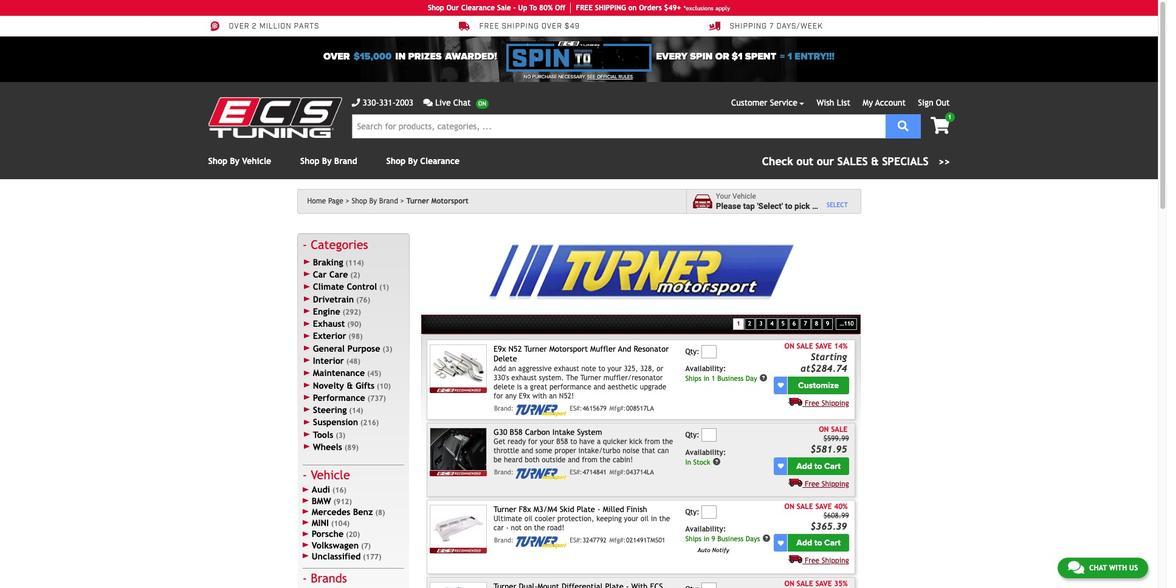 Task type: vqa. For each thing, say whether or not it's contained in the screenshot.
THE QUESTIONS)
no



Task type: locate. For each thing, give the bounding box(es) containing it.
sale for $581.95
[[832, 426, 848, 434]]

1 business from the top
[[718, 375, 744, 383]]

chat left the us
[[1090, 564, 1108, 573]]

shipping up "40%"
[[822, 480, 850, 489]]

from up that
[[645, 438, 660, 447]]

ecs tuning 'spin to win' contest logo image
[[507, 41, 652, 72]]

0 vertical spatial or
[[716, 50, 730, 63]]

es#: for $581.95
[[570, 469, 582, 476]]

entry!!!
[[795, 50, 835, 63]]

qty: up availability: ships in 1 business day
[[686, 348, 700, 356]]

9 up auto notify
[[712, 535, 716, 544]]

brand for shop by vehicle
[[334, 156, 357, 166]]

noise
[[623, 447, 640, 456]]

in inside availability: ships in 9 business days
[[704, 535, 710, 544]]

maintenance
[[313, 368, 365, 378]]

(104)
[[331, 520, 350, 529]]

shipping for free shipping image corresponding to $581.95
[[822, 480, 850, 489]]

0 vertical spatial brand
[[334, 156, 357, 166]]

*exclusions apply link
[[684, 3, 731, 12]]

& inside categories braking (114) car care (2) climate control (1) drivetrain (76) engine (292) exhaust (90) exterior (98) general purpose (3) interior (48) maintenance (45) novelty & gifts (10) performance (737) steering (14) suspension (216) tools (3) wheels (89)
[[347, 380, 353, 391]]

vehicle up tap
[[733, 192, 756, 201]]

1 horizontal spatial vehicle
[[311, 468, 350, 482]]

b58 up proper
[[557, 438, 568, 447]]

business up notify
[[718, 535, 744, 544]]

cart for $365.39
[[825, 539, 841, 549]]

or left $1
[[716, 50, 730, 63]]

add to cart button down $581.95
[[789, 458, 850, 475]]

ecs tuning recommends this product. image up es#3247792 - 021491tms01 - turner f8x m3/m4 skid plate - milled finish - ultimate oil cooler protection, keeping your oil in the car - not on the road! - turner motorsport - bmw image
[[430, 471, 487, 477]]

0 vertical spatial an
[[509, 365, 516, 373]]

days/week
[[777, 22, 823, 31]]

1 add to cart button from the top
[[789, 458, 850, 475]]

1 vertical spatial free shipping
[[805, 480, 850, 489]]

2 qty: from the top
[[686, 431, 700, 440]]

1 vertical spatial brand:
[[494, 469, 514, 476]]

2 cart from the top
[[825, 539, 841, 549]]

sales
[[838, 155, 868, 168]]

*exclusions
[[684, 5, 714, 11]]

2 vertical spatial and
[[568, 456, 580, 465]]

1 free shipping image from the top
[[789, 478, 803, 487]]

0 horizontal spatial -
[[506, 524, 509, 533]]

on inside turner f8x m3/m4 skid plate - milled finish ultimate oil cooler protection, keeping your oil in the car - not on the road!
[[524, 524, 532, 533]]

and inside e9x n52 turner motorsport muffler and resonator delete add an aggressive exhaust note to your 325, 328, or 330's exhaust system. the turner muffler/resonator delete is a great performance and aesthetic upgrade for any e9x with an n52!
[[594, 383, 606, 391]]

free for free shipping image for $365.39
[[805, 557, 820, 566]]

0 horizontal spatial with
[[533, 392, 547, 401]]

and down note
[[594, 383, 606, 391]]

sale inside on sale save 40% $608.99 $365.39
[[797, 503, 814, 511]]

1 vertical spatial &
[[347, 380, 353, 391]]

& inside "link"
[[872, 155, 879, 168]]

add inside e9x n52 turner motorsport muffler and resonator delete add an aggressive exhaust note to your 325, 328, or 330's exhaust system. the turner muffler/resonator delete is a great performance and aesthetic upgrade for any e9x with an n52!
[[494, 365, 506, 373]]

1 horizontal spatial from
[[645, 438, 660, 447]]

'select'
[[757, 201, 783, 211]]

turner motorsport - corporate logo image up carbon
[[516, 405, 567, 417]]

business inside availability: ships in 1 business day
[[718, 375, 744, 383]]

1 vertical spatial question sign image
[[713, 458, 721, 466]]

2 free shipping image from the top
[[789, 556, 803, 564]]

sale inside on sale $599.99 $581.95
[[832, 426, 848, 434]]

2 free shipping from the top
[[805, 480, 850, 489]]

0 vertical spatial save
[[816, 342, 832, 351]]

brand: for $581.95
[[494, 469, 514, 476]]

comments image inside live chat link
[[423, 99, 433, 107]]

chat right live
[[454, 98, 471, 108]]

2 left the 3
[[749, 321, 752, 327]]

turner motorsport - corporate logo image
[[516, 405, 567, 417], [516, 469, 567, 481], [516, 537, 567, 549]]

ultimate
[[494, 515, 523, 524]]

auto
[[698, 547, 711, 554]]

free shipping image up on sale save 35%
[[789, 556, 803, 564]]

es#: for $365.39
[[570, 537, 582, 545]]

a right pick
[[813, 201, 817, 211]]

3 turner motorsport - corporate logo image from the top
[[516, 537, 567, 549]]

brand: for $365.39
[[494, 537, 514, 545]]

1 left 2 link
[[737, 321, 741, 327]]

0 vertical spatial b58
[[510, 428, 523, 437]]

free shipping for $581.95
[[805, 480, 850, 489]]

vehicle down ecs tuning image
[[242, 156, 271, 166]]

1 vertical spatial on
[[524, 524, 532, 533]]

0 vertical spatial for
[[494, 392, 503, 401]]

7 right 6
[[804, 321, 807, 327]]

2 add to cart from the top
[[797, 539, 841, 549]]

$581.95
[[811, 444, 848, 455]]

with
[[533, 392, 547, 401], [1110, 564, 1128, 573]]

in left prizes on the left top of the page
[[395, 50, 406, 63]]

mfg#: for $581.95
[[610, 469, 626, 476]]

1 vertical spatial mfg#:
[[610, 469, 626, 476]]

clearance for by
[[420, 156, 460, 166]]

0 vertical spatial add to wish list image
[[778, 383, 784, 389]]

1 vertical spatial shop by brand link
[[352, 197, 404, 206]]

1 cart from the top
[[825, 461, 841, 472]]

1 vertical spatial e9x
[[519, 392, 531, 401]]

2003
[[396, 98, 414, 108]]

and for get
[[568, 456, 580, 465]]

1 availability: from the top
[[686, 365, 726, 374]]

add to cart for $581.95
[[797, 461, 841, 472]]

1 inside availability: ships in 1 business day
[[712, 375, 716, 383]]

b58 up ready
[[510, 428, 523, 437]]

1 ecs tuning recommends this product. image from the top
[[430, 388, 487, 393]]

over inside 'link'
[[229, 22, 250, 31]]

on left 35%
[[785, 580, 795, 589]]

an
[[509, 365, 516, 373], [549, 392, 557, 401]]

comments image for live
[[423, 99, 433, 107]]

on left "40%"
[[785, 503, 795, 511]]

shopping cart image
[[931, 117, 950, 134]]

- right car
[[506, 524, 509, 533]]

over for over 2 million parts
[[229, 22, 250, 31]]

to left pick
[[785, 201, 793, 211]]

es#: down 'n52!'
[[570, 405, 582, 412]]

add to cart button for $365.39
[[789, 535, 850, 553]]

2 vertical spatial qty:
[[686, 508, 700, 517]]

1 mfg#: from the top
[[610, 405, 626, 412]]

and
[[594, 383, 606, 391], [522, 447, 534, 456], [568, 456, 580, 465]]

save inside on sale save 40% $608.99 $365.39
[[816, 503, 832, 511]]

0 horizontal spatial brand
[[334, 156, 357, 166]]

- right plate
[[598, 505, 601, 514]]

not
[[511, 524, 522, 533]]

40%
[[835, 503, 848, 511]]

2 business from the top
[[718, 535, 744, 544]]

3 save from the top
[[816, 580, 832, 589]]

at
[[801, 363, 811, 374]]

0 vertical spatial vehicle
[[242, 156, 271, 166]]

unclassified
[[312, 552, 361, 562]]

3 ecs tuning recommends this product. image from the top
[[430, 548, 487, 554]]

and
[[618, 345, 632, 354]]

1 vertical spatial from
[[582, 456, 598, 465]]

1 vertical spatial 9
[[712, 535, 716, 544]]

in left day
[[704, 375, 710, 383]]

oil down finish
[[641, 515, 649, 524]]

b58
[[510, 428, 523, 437], [557, 438, 568, 447]]

comments image
[[423, 99, 433, 107], [1069, 561, 1085, 575]]

1 add to wish list image from the top
[[778, 383, 784, 389]]

2 es#: from the top
[[570, 469, 582, 476]]

shipping for free shipping image for $365.39
[[822, 557, 850, 566]]

0 vertical spatial motorsport
[[432, 197, 469, 206]]

0 horizontal spatial chat
[[454, 98, 471, 108]]

None text field
[[702, 429, 717, 442], [702, 506, 717, 519], [702, 583, 717, 589], [702, 429, 717, 442], [702, 506, 717, 519], [702, 583, 717, 589]]

vehicle inside "your vehicle please tap 'select' to pick a vehicle"
[[733, 192, 756, 201]]

on for $581.95
[[819, 426, 829, 434]]

1 vertical spatial add to cart button
[[789, 535, 850, 553]]

e9x n52 turner motorsport muffler and resonator delete add an aggressive exhaust note to your 325, 328, or 330's exhaust system. the turner muffler/resonator delete is a great performance and aesthetic upgrade for any e9x with an n52!
[[494, 345, 669, 401]]

cart down $365.39
[[825, 539, 841, 549]]

to
[[785, 201, 793, 211], [599, 365, 606, 373], [571, 438, 577, 447], [815, 461, 823, 472], [815, 539, 823, 549]]

add to wish list image
[[778, 383, 784, 389], [778, 464, 784, 470], [778, 541, 784, 547]]

0 vertical spatial -
[[514, 4, 516, 12]]

every spin or $1 spent = 1 entry!!!
[[657, 50, 835, 63]]

question sign image
[[760, 374, 768, 383], [713, 458, 721, 466], [763, 535, 771, 543]]

0 vertical spatial e9x
[[494, 345, 506, 354]]

shop by brand link
[[300, 156, 357, 166], [352, 197, 404, 206]]

free shipping down customize 'link' on the right of the page
[[805, 400, 850, 408]]

1 horizontal spatial clearance
[[461, 4, 495, 12]]

2 vertical spatial your
[[624, 515, 639, 524]]

1 horizontal spatial a
[[597, 438, 601, 447]]

ecs tuning recommends this product. image up es#4044494 - 026773tms03kt - turner dual-mount differential plate - with ecs poly diff bushings  - pair the turner dual mount diff plate and ecs poly diff bushing kit to capitalize on dual rear mounts, improved bushing life, reduced wheel hop, increased handling, and crisper driveline response. - turner motorsport - bmw image
[[430, 548, 487, 554]]

your left 325,
[[608, 365, 622, 373]]

the
[[566, 374, 579, 382]]

sign out link
[[919, 98, 950, 108]]

add for $581.95
[[797, 461, 813, 472]]

0 vertical spatial add to cart button
[[789, 458, 850, 475]]

clearance up turner motorsport at the left top
[[420, 156, 460, 166]]

- left up at the top left of page
[[514, 4, 516, 12]]

shop by brand link for home page
[[352, 197, 404, 206]]

3 es#: from the top
[[570, 537, 582, 545]]

on inside on sale save 40% $608.99 $365.39
[[785, 503, 795, 511]]

an down delete
[[509, 365, 516, 373]]

ecs tuning recommends this product. image
[[430, 388, 487, 393], [430, 471, 487, 477], [430, 548, 487, 554]]

cart for $581.95
[[825, 461, 841, 472]]

0 horizontal spatial on
[[524, 524, 532, 533]]

1 ships from the top
[[686, 375, 702, 383]]

$1
[[732, 50, 743, 63]]

qty: for $365.39
[[686, 508, 700, 517]]

turner down the shop by clearance
[[407, 197, 429, 206]]

have
[[580, 438, 595, 447]]

2 availability: from the top
[[686, 449, 726, 457]]

chat with us link
[[1058, 558, 1149, 579]]

0 vertical spatial brand:
[[494, 405, 514, 412]]

save up the $608.99
[[816, 503, 832, 511]]

cart down $581.95
[[825, 461, 841, 472]]

business for 9
[[718, 535, 744, 544]]

availability: right 328,
[[686, 365, 726, 374]]

brand up page
[[334, 156, 357, 166]]

every
[[657, 50, 688, 63]]

intake/turbo
[[579, 447, 621, 456]]

0 vertical spatial es#:
[[570, 405, 582, 412]]

for down carbon
[[528, 438, 538, 447]]

ships inside availability: ships in 1 business day
[[686, 375, 702, 383]]

(912)
[[334, 498, 352, 506]]

exhaust up the is
[[512, 374, 537, 382]]

ships for availability: ships in 1 business day
[[686, 375, 702, 383]]

0 horizontal spatial or
[[657, 365, 664, 373]]

& right sales
[[872, 155, 879, 168]]

1 vertical spatial with
[[1110, 564, 1128, 573]]

free shipping image up on sale save 40% $608.99 $365.39
[[789, 478, 803, 487]]

exterior
[[313, 331, 346, 341]]

brand: down the be
[[494, 469, 514, 476]]

clearance
[[461, 4, 495, 12], [420, 156, 460, 166]]

1 horizontal spatial your
[[608, 365, 622, 373]]

shop by vehicle link
[[208, 156, 271, 166]]

…110
[[840, 321, 854, 327]]

0 vertical spatial with
[[533, 392, 547, 401]]

add for 40%
[[797, 539, 813, 549]]

save left 35%
[[816, 580, 832, 589]]

clearance inside shop our clearance sale - up to 80% off link
[[461, 4, 495, 12]]

2 add to cart button from the top
[[789, 535, 850, 553]]

1 vertical spatial add
[[797, 461, 813, 472]]

over left $15,000
[[324, 50, 350, 63]]

free shipping image
[[789, 398, 803, 406]]

2 vertical spatial save
[[816, 580, 832, 589]]

free for free shipping icon
[[805, 400, 820, 408]]

0 horizontal spatial &
[[347, 380, 353, 391]]

free shipping up on sale save 35%
[[805, 557, 850, 566]]

1 save from the top
[[816, 342, 832, 351]]

ships up auto
[[686, 535, 702, 544]]

shop our clearance sale - up to 80% off
[[428, 4, 566, 12]]

(3)
[[383, 345, 393, 354], [336, 432, 346, 440]]

1 horizontal spatial 9
[[827, 321, 830, 327]]

cabin!
[[613, 456, 633, 465]]

2 save from the top
[[816, 503, 832, 511]]

(114)
[[346, 259, 364, 267]]

comments image for chat
[[1069, 561, 1085, 575]]

1 vertical spatial or
[[657, 365, 664, 373]]

1
[[788, 50, 793, 63], [949, 114, 952, 120], [737, 321, 741, 327], [712, 375, 716, 383]]

your down finish
[[624, 515, 639, 524]]

turner f8x m3/m4 skid plate - milled finish ultimate oil cooler protection, keeping your oil in the car - not on the road!
[[494, 505, 670, 533]]

f8x
[[519, 505, 531, 514]]

your vehicle please tap 'select' to pick a vehicle
[[716, 192, 845, 211]]

and down proper
[[568, 456, 580, 465]]

sale left 35%
[[797, 580, 814, 589]]

and up the both
[[522, 447, 534, 456]]

add to wish list image for $365.39
[[778, 541, 784, 547]]

mfg#: down cabin!
[[610, 469, 626, 476]]

sale up $365.39
[[797, 503, 814, 511]]

None text field
[[702, 345, 717, 359]]

and for and
[[594, 383, 606, 391]]

free for free shipping image corresponding to $581.95
[[805, 480, 820, 489]]

aesthetic
[[608, 383, 638, 391]]

2 vertical spatial mfg#:
[[610, 537, 626, 545]]

2 ships from the top
[[686, 535, 702, 544]]

with inside e9x n52 turner motorsport muffler and resonator delete add an aggressive exhaust note to your 325, 328, or 330's exhaust system. the turner muffler/resonator delete is a great performance and aesthetic upgrade for any e9x with an n52!
[[533, 392, 547, 401]]

add to cart down $365.39
[[797, 539, 841, 549]]

3 free shipping from the top
[[805, 557, 850, 566]]

service
[[770, 98, 798, 108]]

my account link
[[863, 98, 906, 108]]

1 vertical spatial motorsport
[[550, 345, 588, 354]]

question sign image for e9x n52 turner motorsport muffler and resonator delete
[[760, 374, 768, 383]]

2 turner motorsport - corporate logo image from the top
[[516, 469, 567, 481]]

1 es#: from the top
[[570, 405, 582, 412]]

ecs tuning recommends this product. image for $365.39
[[430, 548, 487, 554]]

(177)
[[363, 553, 382, 562]]

sale up $599.99
[[832, 426, 848, 434]]

turner up ultimate in the left bottom of the page
[[494, 505, 517, 514]]

1 horizontal spatial with
[[1110, 564, 1128, 573]]

2 brand: from the top
[[494, 469, 514, 476]]

0 vertical spatial mfg#:
[[610, 405, 626, 412]]

home page
[[307, 197, 344, 206]]

turner inside turner f8x m3/m4 skid plate - milled finish ultimate oil cooler protection, keeping your oil in the car - not on the road!
[[494, 505, 517, 514]]

0 horizontal spatial comments image
[[423, 99, 433, 107]]

save for on sale save 35%
[[816, 580, 832, 589]]

e9x down the is
[[519, 392, 531, 401]]

brand: down car
[[494, 537, 514, 545]]

ecs tuning recommends this product. image for $581.95
[[430, 471, 487, 477]]

0 vertical spatial comments image
[[423, 99, 433, 107]]

milled
[[603, 505, 625, 514]]

shop by brand link right page
[[352, 197, 404, 206]]

customize link
[[789, 377, 850, 395]]

over left million
[[229, 22, 250, 31]]

1 vertical spatial 1 link
[[733, 319, 744, 330]]

free right free shipping icon
[[805, 400, 820, 408]]

1 vertical spatial your
[[540, 438, 554, 447]]

free down shop our clearance sale - up to 80% off
[[480, 22, 500, 31]]

2 vertical spatial brand:
[[494, 537, 514, 545]]

purchase
[[533, 74, 557, 80]]

(7)
[[361, 542, 371, 551]]

comments image inside chat with us link
[[1069, 561, 1085, 575]]

see official rules link
[[588, 74, 633, 81]]

free shipping image for $581.95
[[789, 478, 803, 487]]

motorsport
[[432, 197, 469, 206], [550, 345, 588, 354]]

2 add to wish list image from the top
[[778, 464, 784, 470]]

by
[[230, 156, 240, 166], [322, 156, 332, 166], [408, 156, 418, 166], [369, 197, 377, 206]]

vehicle inside vehicle audi (16) bmw (912) mercedes benz (8) mini (104) porsche (20) volkswagen (7) unclassified (177)
[[311, 468, 350, 482]]

(3) down suspension
[[336, 432, 346, 440]]

3 qty: from the top
[[686, 508, 700, 517]]

shipping down customize 'link' on the right of the page
[[822, 400, 850, 408]]

select link
[[827, 201, 848, 209]]

comments image left live
[[423, 99, 433, 107]]

2 vertical spatial ecs tuning recommends this product. image
[[430, 548, 487, 554]]

motorsport up note
[[550, 345, 588, 354]]

ships
[[686, 375, 702, 383], [686, 535, 702, 544]]

0 vertical spatial business
[[718, 375, 744, 383]]

1 horizontal spatial and
[[568, 456, 580, 465]]

note
[[582, 365, 597, 373]]

(76)
[[356, 296, 371, 304]]

live chat
[[435, 98, 471, 108]]

0 horizontal spatial 2
[[252, 22, 257, 31]]

3 availability: from the top
[[686, 526, 726, 534]]

add to cart button down $365.39
[[789, 535, 850, 553]]

0 vertical spatial over
[[229, 22, 250, 31]]

or right 328,
[[657, 365, 664, 373]]

save for on sale save 40% $608.99 $365.39
[[816, 503, 832, 511]]

1 add to cart from the top
[[797, 461, 841, 472]]

sale for 40%
[[797, 503, 814, 511]]

0 horizontal spatial clearance
[[420, 156, 460, 166]]

0 vertical spatial 7
[[770, 22, 775, 31]]

2 horizontal spatial and
[[594, 383, 606, 391]]

off
[[555, 4, 566, 12]]

with left the us
[[1110, 564, 1128, 573]]

availability: in stock
[[686, 449, 726, 467]]

for down delete
[[494, 392, 503, 401]]

in inside availability: ships in 1 business day
[[704, 375, 710, 383]]

0 vertical spatial free shipping image
[[789, 478, 803, 487]]

2 vertical spatial a
[[597, 438, 601, 447]]

shipping up 35%
[[822, 557, 850, 566]]

brand
[[334, 156, 357, 166], [379, 197, 398, 206]]

es#4615679 - 008517la - e9x n52 turner motorsport muffler and resonator delete - add an aggressive exhaust note to your 325, 328, or 330's exhaust system. the turner muffler/resonator delete is a great performance and aesthetic upgrade for any e9x with an n52! - turner motorsport - bmw image
[[430, 345, 487, 388]]

0 vertical spatial qty:
[[686, 348, 700, 356]]

0 vertical spatial ships
[[686, 375, 702, 383]]

1 brand: from the top
[[494, 405, 514, 412]]

exhaust up the
[[554, 365, 580, 373]]

mfg#: down "keeping" at the bottom of page
[[610, 537, 626, 545]]

vehicle up audi
[[311, 468, 350, 482]]

brand: down any
[[494, 405, 514, 412]]

2 vertical spatial vehicle
[[311, 468, 350, 482]]

1 vertical spatial for
[[528, 438, 538, 447]]

1 vertical spatial shop by brand
[[352, 197, 398, 206]]

on
[[785, 342, 795, 351], [819, 426, 829, 434], [785, 503, 795, 511], [785, 580, 795, 589]]

1 vertical spatial add to wish list image
[[778, 464, 784, 470]]

availability: inside availability: ships in 1 business day
[[686, 365, 726, 374]]

or
[[716, 50, 730, 63], [657, 365, 664, 373]]

sale down 7 link
[[797, 342, 814, 351]]

for inside e9x n52 turner motorsport muffler and resonator delete add an aggressive exhaust note to your 325, 328, or 330's exhaust system. the turner muffler/resonator delete is a great performance and aesthetic upgrade for any e9x with an n52!
[[494, 392, 503, 401]]

0 vertical spatial on
[[629, 4, 637, 12]]

2 vertical spatial turner motorsport - corporate logo image
[[516, 537, 567, 549]]

1 vertical spatial qty:
[[686, 431, 700, 440]]

your inside e9x n52 turner motorsport muffler and resonator delete add an aggressive exhaust note to your 325, 328, or 330's exhaust system. the turner muffler/resonator delete is a great performance and aesthetic upgrade for any e9x with an n52!
[[608, 365, 622, 373]]

0 vertical spatial cart
[[825, 461, 841, 472]]

2 mfg#: from the top
[[610, 469, 626, 476]]

us
[[1130, 564, 1139, 573]]

shop by brand up home page link
[[300, 156, 357, 166]]

free shipping image
[[789, 478, 803, 487], [789, 556, 803, 564]]

2 horizontal spatial -
[[598, 505, 601, 514]]

your inside the g30 b58 carbon intake system get ready for your b58 to have a quicker kick from the throttle and some proper intake/turbo noise that can be heard both outside and from the cabin!
[[540, 438, 554, 447]]

wheels
[[313, 442, 342, 453]]

(3) right purpose
[[383, 345, 393, 354]]

2 vertical spatial add
[[797, 539, 813, 549]]

m3/m4
[[534, 505, 558, 514]]

live chat link
[[423, 97, 489, 109]]

330-
[[363, 98, 379, 108]]

0 vertical spatial availability:
[[686, 365, 726, 374]]

1 vertical spatial availability:
[[686, 449, 726, 457]]

phone image
[[352, 99, 360, 107]]

add
[[494, 365, 506, 373], [797, 461, 813, 472], [797, 539, 813, 549]]

6 link
[[789, 319, 800, 330]]

330-331-2003 link
[[352, 97, 414, 109]]

shop by brand right page
[[352, 197, 398, 206]]

question sign image right day
[[760, 374, 768, 383]]

free shipping up "40%"
[[805, 480, 850, 489]]

shop by brand
[[300, 156, 357, 166], [352, 197, 398, 206]]

on inside on sale $599.99 $581.95
[[819, 426, 829, 434]]

8
[[815, 321, 819, 327]]

the up 021491tms01
[[660, 515, 670, 524]]

tap
[[743, 201, 755, 211]]

page
[[328, 197, 344, 206]]

3 brand: from the top
[[494, 537, 514, 545]]

in for $15,000
[[395, 50, 406, 63]]

es#: left 3247792 in the bottom of the page
[[570, 537, 582, 545]]

availability: up auto
[[686, 526, 726, 534]]

330's
[[494, 374, 509, 382]]

0 horizontal spatial your
[[540, 438, 554, 447]]

0 horizontal spatial from
[[582, 456, 598, 465]]

2 ecs tuning recommends this product. image from the top
[[430, 471, 487, 477]]

1 vertical spatial chat
[[1090, 564, 1108, 573]]

3 mfg#: from the top
[[610, 537, 626, 545]]

325,
[[624, 365, 638, 373]]

0 horizontal spatial for
[[494, 392, 503, 401]]

road!
[[547, 524, 565, 533]]

customer
[[732, 98, 768, 108]]

ships inside availability: ships in 9 business days
[[686, 535, 702, 544]]

(737)
[[368, 395, 386, 403]]

0 vertical spatial 1 link
[[921, 113, 955, 136]]

0 vertical spatial add
[[494, 365, 506, 373]]

1 horizontal spatial -
[[514, 4, 516, 12]]

in up 021491tms01
[[651, 515, 657, 524]]

1 vertical spatial an
[[549, 392, 557, 401]]

n52
[[509, 345, 522, 354]]

turner motorsport - corporate logo image for $365.39
[[516, 537, 567, 549]]

in up auto
[[704, 535, 710, 544]]

my
[[863, 98, 873, 108]]

1 link left 2 link
[[733, 319, 744, 330]]

9 right 8
[[827, 321, 830, 327]]

clearance right our
[[461, 4, 495, 12]]

turner motorsport - corporate logo image down the road!
[[516, 537, 567, 549]]

1 horizontal spatial for
[[528, 438, 538, 447]]

0 vertical spatial shop by brand link
[[300, 156, 357, 166]]

sale for 14%
[[797, 342, 814, 351]]

(1)
[[379, 284, 389, 292]]

3 add to wish list image from the top
[[778, 541, 784, 547]]

0 horizontal spatial e9x
[[494, 345, 506, 354]]

business inside availability: ships in 9 business days
[[718, 535, 744, 544]]

ships right upgrade
[[686, 375, 702, 383]]

1 vertical spatial add to cart
[[797, 539, 841, 549]]



Task type: describe. For each thing, give the bounding box(es) containing it.
on for 40%
[[785, 503, 795, 511]]

(16)
[[333, 487, 347, 495]]

car
[[494, 524, 504, 533]]

on sale save 35%
[[785, 580, 848, 589]]

14%
[[835, 342, 848, 351]]

e9x n52 turner motorsport muffler and resonator delete link
[[494, 345, 669, 364]]

.
[[633, 74, 634, 80]]

free shipping over $49
[[480, 22, 580, 31]]

(90)
[[347, 321, 362, 329]]

to inside the g30 b58 carbon intake system get ready for your b58 to have a quicker kick from the throttle and some proper intake/turbo noise that can be heard both outside and from the cabin!
[[571, 438, 577, 447]]

free shipping image for $365.39
[[789, 556, 803, 564]]

1 qty: from the top
[[686, 348, 700, 356]]

porsche
[[312, 529, 344, 540]]

on sale $599.99 $581.95
[[811, 426, 850, 455]]

shipping for free shipping icon
[[822, 400, 850, 408]]

million
[[259, 22, 292, 31]]

7 link
[[801, 319, 811, 330]]

4
[[771, 321, 774, 327]]

our
[[447, 4, 459, 12]]

car
[[313, 269, 327, 280]]

add to cart button for $581.95
[[789, 458, 850, 475]]

carbon
[[525, 428, 550, 437]]

is
[[517, 383, 522, 391]]

(48)
[[346, 358, 361, 366]]

live
[[435, 98, 451, 108]]

to
[[530, 4, 537, 12]]

ships for availability: ships in 9 business days
[[686, 535, 702, 544]]

es#4044494 - 026773tms03kt - turner dual-mount differential plate - with ecs poly diff bushings  - pair the turner dual mount diff plate and ecs poly diff bushing kit to capitalize on dual rear mounts, improved bushing life, reduced wheel hop, increased handling, and crisper driveline response. - turner motorsport - bmw image
[[430, 583, 487, 589]]

2 vertical spatial -
[[506, 524, 509, 533]]

no
[[524, 74, 531, 80]]

es#4714841 - 043714la - g30 b58 carbon intake system - get ready for your b58 to have a quicker kick from the throttle and some proper intake/turbo noise that can be heard both outside and from the cabin! - turner motorsport - bmw image
[[430, 428, 487, 471]]

0 vertical spatial chat
[[454, 98, 471, 108]]

upgrade
[[640, 383, 667, 391]]

in inside turner f8x m3/m4 skid plate - milled finish ultimate oil cooler protection, keeping your oil in the car - not on the road!
[[651, 515, 657, 524]]

sale
[[497, 4, 511, 12]]

customer service
[[732, 98, 798, 108]]

1 free shipping from the top
[[805, 400, 850, 408]]

add to wish list image for $581.95
[[778, 464, 784, 470]]

over for over $15,000 in prizes
[[324, 50, 350, 63]]

performance
[[313, 393, 365, 403]]

free shipping for 40%
[[805, 557, 850, 566]]

4714841
[[583, 469, 607, 476]]

1 horizontal spatial or
[[716, 50, 730, 63]]

save for on sale save 14%
[[816, 342, 832, 351]]

1 right =
[[788, 50, 793, 63]]

a inside e9x n52 turner motorsport muffler and resonator delete add an aggressive exhaust note to your 325, 328, or 330's exhaust system. the turner muffler/resonator delete is a great performance and aesthetic upgrade for any e9x with an n52!
[[524, 383, 528, 391]]

search image
[[898, 120, 909, 131]]

2 vertical spatial question sign image
[[763, 535, 771, 543]]

2 oil from the left
[[641, 515, 649, 524]]

g30 b58 carbon intake system get ready for your b58 to have a quicker kick from the throttle and some proper intake/turbo noise that can be heard both outside and from the cabin!
[[494, 428, 673, 465]]

$49+
[[664, 4, 682, 12]]

9 link
[[823, 319, 833, 330]]

motorsport inside e9x n52 turner motorsport muffler and resonator delete add an aggressive exhaust note to your 325, 328, or 330's exhaust system. the turner muffler/resonator delete is a great performance and aesthetic upgrade for any e9x with an n52!
[[550, 345, 588, 354]]

can
[[658, 447, 669, 456]]

please
[[716, 201, 741, 211]]

availability: inside availability: ships in 9 business days
[[686, 526, 726, 534]]

the down cooler
[[534, 524, 545, 533]]

benz
[[353, 507, 373, 517]]

your inside turner f8x m3/m4 skid plate - milled finish ultimate oil cooler protection, keeping your oil in the car - not on the road!
[[624, 515, 639, 524]]

1 horizontal spatial chat
[[1090, 564, 1108, 573]]

Search text field
[[352, 114, 886, 139]]

1 turner motorsport - corporate logo image from the top
[[516, 405, 567, 417]]

to down $581.95
[[815, 461, 823, 472]]

by down ecs tuning image
[[230, 156, 240, 166]]

system
[[577, 428, 602, 437]]

1 horizontal spatial on
[[629, 4, 637, 12]]

kick
[[630, 438, 643, 447]]

es#: 4714841 mfg#: 043714la
[[570, 469, 654, 476]]

availability: for g30 b58 carbon intake system
[[686, 449, 726, 457]]

es#3247792 - 021491tms01 - turner f8x m3/m4 skid plate - milled finish - ultimate oil cooler protection, keeping your oil in the car - not on the road! - turner motorsport - bmw image
[[430, 505, 487, 548]]

no purchase necessary. see official rules .
[[524, 74, 634, 80]]

sales & specials link
[[763, 153, 950, 170]]

n52!
[[559, 392, 574, 401]]

or inside e9x n52 turner motorsport muffler and resonator delete add an aggressive exhaust note to your 325, 328, or 330's exhaust system. the turner muffler/resonator delete is a great performance and aesthetic upgrade for any e9x with an n52!
[[657, 365, 664, 373]]

my account
[[863, 98, 906, 108]]

by up turner motorsport at the left top
[[408, 156, 418, 166]]

turner motorsport - corporate logo image for $581.95
[[516, 469, 567, 481]]

(216)
[[361, 419, 379, 428]]

1 horizontal spatial (3)
[[383, 345, 393, 354]]

muffler/resonator
[[604, 374, 663, 382]]

business for 1
[[718, 375, 744, 383]]

customize
[[799, 381, 839, 391]]

by up home page link
[[322, 156, 332, 166]]

5
[[782, 321, 785, 327]]

(10)
[[377, 382, 391, 391]]

mini
[[312, 518, 329, 529]]

qty: for $581.95
[[686, 431, 700, 440]]

1 vertical spatial b58
[[557, 438, 568, 447]]

=
[[780, 50, 785, 63]]

by right page
[[369, 197, 377, 206]]

0 horizontal spatial 1 link
[[733, 319, 744, 330]]

1 horizontal spatial 7
[[804, 321, 807, 327]]

spin
[[690, 50, 713, 63]]

3
[[760, 321, 763, 327]]

your
[[716, 192, 731, 201]]

availability: for e9x n52 turner motorsport muffler and resonator delete
[[686, 365, 726, 374]]

skid
[[560, 505, 575, 514]]

to down $365.39
[[815, 539, 823, 549]]

1 down out
[[949, 114, 952, 120]]

intake
[[553, 428, 575, 437]]

the up can
[[663, 438, 673, 447]]

turner down note
[[581, 374, 602, 382]]

2 inside 'link'
[[252, 22, 257, 31]]

1 vertical spatial exhaust
[[512, 374, 537, 382]]

2 link
[[745, 319, 755, 330]]

330-331-2003
[[363, 98, 414, 108]]

1 horizontal spatial 1 link
[[921, 113, 955, 136]]

get
[[494, 438, 506, 447]]

rules
[[619, 74, 633, 80]]

over 2 million parts
[[229, 22, 320, 31]]

1 vertical spatial -
[[598, 505, 601, 514]]

80%
[[540, 4, 553, 12]]

home
[[307, 197, 326, 206]]

9 inside availability: ships in 9 business days
[[712, 535, 716, 544]]

throttle
[[494, 447, 519, 456]]

steering
[[313, 405, 347, 416]]

starting at
[[801, 351, 848, 374]]

pick
[[795, 201, 810, 211]]

on for 35%
[[785, 580, 795, 589]]

list
[[837, 98, 851, 108]]

to inside "your vehicle please tap 'select' to pick a vehicle"
[[785, 201, 793, 211]]

shop by brand for home page
[[352, 197, 398, 206]]

apply
[[716, 5, 731, 11]]

0 horizontal spatial b58
[[510, 428, 523, 437]]

(2)
[[351, 271, 360, 280]]

control
[[347, 282, 377, 292]]

exhaust
[[313, 319, 345, 329]]

- inside shop our clearance sale - up to 80% off link
[[514, 4, 516, 12]]

turner motorsport
[[407, 197, 469, 206]]

notify
[[713, 547, 730, 554]]

1 vertical spatial and
[[522, 447, 534, 456]]

question sign image for g30 b58 carbon intake system
[[713, 458, 721, 466]]

brands
[[311, 572, 347, 586]]

a inside "your vehicle please tap 'select' to pick a vehicle"
[[813, 201, 817, 211]]

ecs tuning image
[[208, 97, 342, 138]]

0 vertical spatial 9
[[827, 321, 830, 327]]

0 horizontal spatial vehicle
[[242, 156, 271, 166]]

$599.99
[[824, 435, 850, 443]]

on for 14%
[[785, 342, 795, 351]]

es#: 4615679 mfg#: 008517la
[[570, 405, 654, 412]]

0 horizontal spatial motorsport
[[432, 197, 469, 206]]

(45)
[[367, 370, 382, 378]]

(20)
[[346, 531, 360, 540]]

sale for 35%
[[797, 580, 814, 589]]

in for ships in 1 business day
[[704, 375, 710, 383]]

1 oil from the left
[[525, 515, 533, 524]]

aggressive
[[519, 365, 552, 373]]

clearance for our
[[461, 4, 495, 12]]

for inside the g30 b58 carbon intake system get ready for your b58 to have a quicker kick from the throttle and some proper intake/turbo noise that can be heard both outside and from the cabin!
[[528, 438, 538, 447]]

shop by brand for shop by vehicle
[[300, 156, 357, 166]]

see
[[588, 74, 596, 80]]

availability: ships in 9 business days
[[686, 526, 761, 544]]

free shipping over $49 link
[[459, 21, 580, 32]]

brand for home page
[[379, 197, 398, 206]]

shop by brand link for shop by vehicle
[[300, 156, 357, 166]]

1 horizontal spatial 2
[[749, 321, 752, 327]]

1 horizontal spatial an
[[549, 392, 557, 401]]

add to cart for $365.39
[[797, 539, 841, 549]]

turner up aggressive
[[524, 345, 547, 354]]

mfg#: for $365.39
[[610, 537, 626, 545]]

0 horizontal spatial an
[[509, 365, 516, 373]]

the down the intake/turbo
[[600, 456, 611, 465]]

drivetrain
[[313, 294, 354, 304]]

in for ships in 9 business days
[[704, 535, 710, 544]]

necessary.
[[559, 74, 586, 80]]

shipping up every spin or $1 spent = 1 entry!!! in the right top of the page
[[730, 22, 768, 31]]

0 horizontal spatial (3)
[[336, 432, 346, 440]]

a inside the g30 b58 carbon intake system get ready for your b58 to have a quicker kick from the throttle and some proper intake/turbo noise that can be heard both outside and from the cabin!
[[597, 438, 601, 447]]

0 vertical spatial exhaust
[[554, 365, 580, 373]]

to inside e9x n52 turner motorsport muffler and resonator delete add an aggressive exhaust note to your 325, 328, or 330's exhaust system. the turner muffler/resonator delete is a great performance and aesthetic upgrade for any e9x with an n52!
[[599, 365, 606, 373]]

quicker
[[603, 438, 627, 447]]



